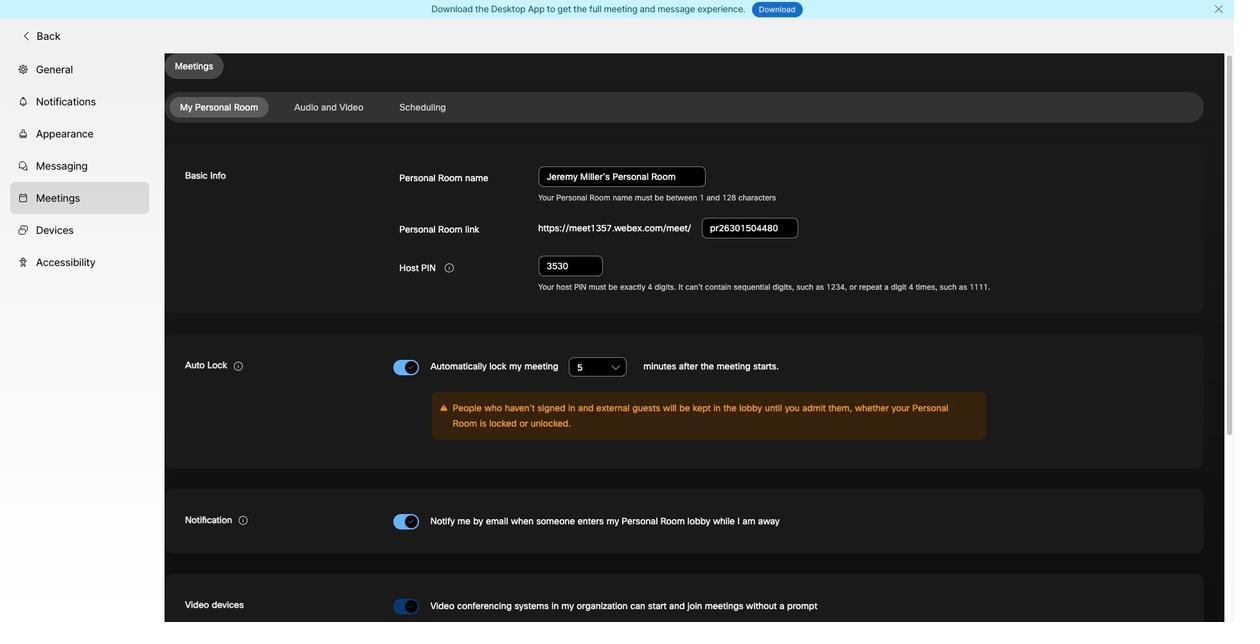 Task type: vqa. For each thing, say whether or not it's contained in the screenshot.
APPEARANCE tab
yes



Task type: describe. For each thing, give the bounding box(es) containing it.
settings navigation
[[0, 53, 165, 622]]

notifications tab
[[10, 85, 149, 117]]

cancel_16 image
[[1214, 4, 1224, 14]]

appearance tab
[[10, 117, 149, 150]]



Task type: locate. For each thing, give the bounding box(es) containing it.
general tab
[[10, 53, 149, 85]]

accessibility tab
[[10, 246, 149, 278]]

devices tab
[[10, 214, 149, 246]]

messaging tab
[[10, 150, 149, 182]]

meetings tab
[[10, 182, 149, 214]]



